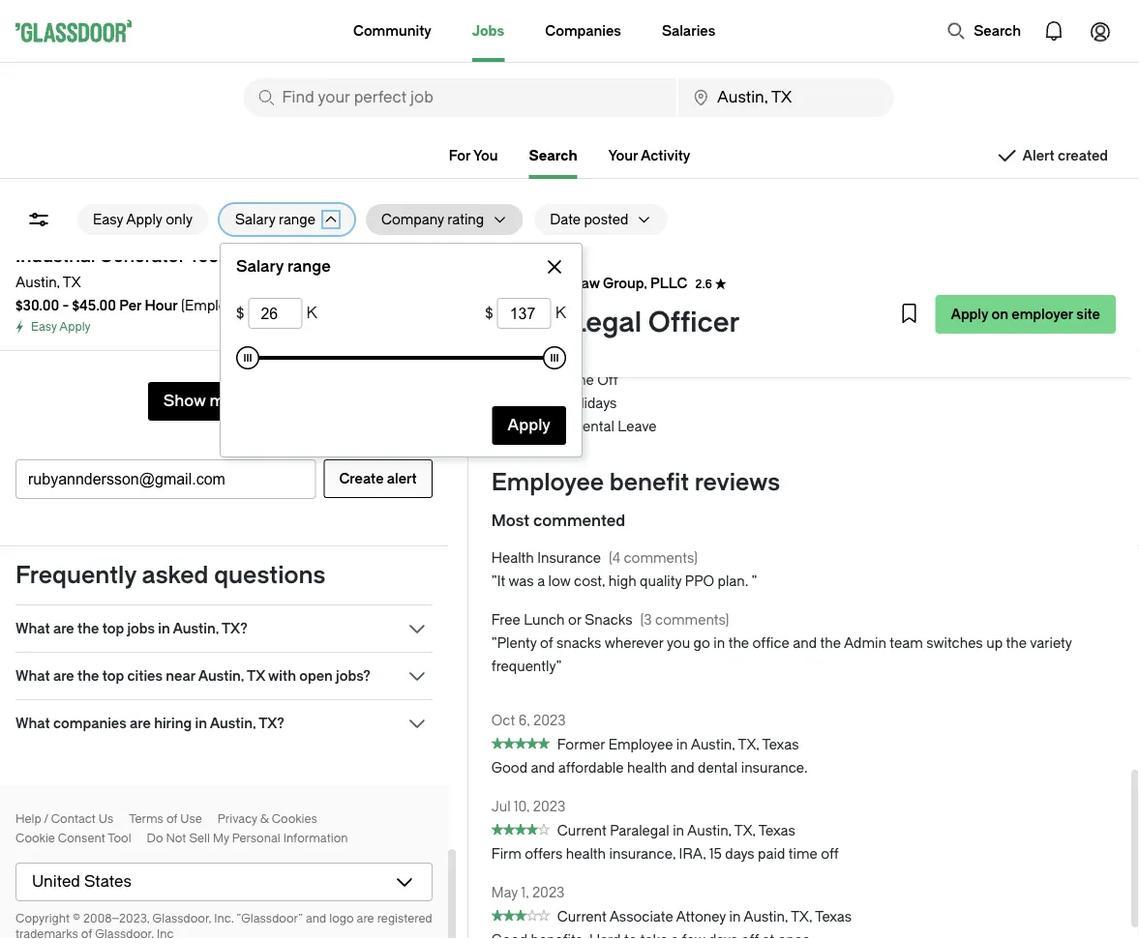 Task type: describe. For each thing, give the bounding box(es) containing it.
help
[[15, 813, 41, 827]]

1 paid from the top
[[530, 373, 558, 389]]

quality
[[640, 574, 682, 590]]

$30.00
[[15, 298, 59, 314]]

employer
[[1012, 306, 1074, 322]]

and inside 'free lunch or snacks (3 comments) "plenty of snacks wherever you go in the office and the admin team switches up the variety frequently"'
[[793, 636, 817, 652]]

a
[[537, 574, 545, 590]]

of right 'cost'
[[951, 257, 964, 273]]

jobs
[[472, 23, 505, 39]]

tx, for days
[[735, 824, 756, 840]]

you
[[473, 148, 498, 164]]

ira,
[[679, 847, 706, 863]]

1 vertical spatial health
[[566, 847, 606, 863]]

zinda law group, pllc 2.6 ★
[[532, 275, 726, 291]]

jul 10, 2023
[[492, 800, 566, 816]]

the right at
[[895, 257, 916, 273]]

salary inside popup button
[[235, 211, 275, 227]]

up inside health savings account (hsa) dental insurance vision insurance retirement plan with up to 3% company match paid time off paid holidays paid parental leave
[[668, 350, 684, 366]]

was
[[509, 574, 534, 590]]

apply on employer site button
[[935, 295, 1116, 334]]

austin, inside the 'austin, tx $30.00 - $45.00 per hour (employer est.)'
[[15, 274, 60, 290]]

to
[[687, 350, 700, 366]]

2 vertical spatial tx,
[[791, 910, 812, 926]]

3 paid from the top
[[530, 419, 558, 435]]

community
[[353, 23, 432, 39]]

texas for former employee in austin, tx, texas
[[762, 738, 799, 754]]

your
[[608, 148, 638, 164]]

help / contact us link
[[15, 813, 113, 827]]

jul
[[492, 800, 511, 816]]

what companies are hiring in austin, tx? button
[[15, 712, 432, 736]]

what for what are the top cities near austin, tx with open jobs?
[[15, 668, 50, 684]]

2.6
[[695, 277, 712, 291]]

most commented element
[[492, 548, 1116, 695]]

information
[[283, 832, 348, 846]]

health for health insurance (ppo or hdhp plans available)
[[530, 210, 573, 226]]

what are the top cities near austin, tx with open jobs? button
[[15, 665, 432, 688]]

days
[[725, 847, 755, 863]]

cost,
[[574, 574, 605, 590]]

hiring
[[154, 716, 192, 732]]

benefit
[[610, 470, 689, 497]]

contact
[[51, 813, 96, 827]]

health savings account (hsa) dental insurance vision insurance retirement plan with up to 3% company match paid time off paid holidays paid parental leave
[[530, 280, 831, 435]]

austin, tx $30.00 - $45.00 per hour (employer est.)
[[15, 274, 276, 314]]

4.0 stars out of 5 image
[[492, 822, 550, 840]]

2023 for former employee in austin, tx, texas
[[533, 714, 566, 730]]

5.0 stars out of 5 image
[[492, 736, 550, 754]]

insurance down savings
[[576, 303, 640, 319]]

salary range button
[[220, 204, 316, 235]]

zinda
[[532, 275, 569, 291]]

in up the firm offers health insurance, ira, 15 days paid time off
[[673, 824, 684, 840]]

comments) inside 'free lunch or snacks (3 comments) "plenty of snacks wherever you go in the office and the admin team switches up the variety frequently"'
[[655, 613, 729, 629]]

switches
[[927, 636, 983, 652]]

0 vertical spatial or
[[680, 210, 693, 226]]

are down frequently
[[53, 621, 74, 637]]

what are the top jobs in austin, tx?
[[15, 621, 248, 637]]

date posted
[[550, 211, 628, 227]]

2 vertical spatial texas
[[815, 910, 852, 926]]

free
[[492, 613, 520, 629]]

none field search keyword
[[243, 78, 677, 117]]

the left jobs
[[77, 621, 99, 637]]

1 slider from the left
[[236, 347, 259, 370]]

health insurance (ppo or hdhp plans available)
[[530, 210, 838, 226]]

0 horizontal spatial search
[[529, 148, 577, 164]]

of inside 'free lunch or snacks (3 comments) "plenty of snacks wherever you go in the office and the admin team switches up the variety frequently"'
[[540, 636, 553, 652]]

health for health insurance (4 comments) "it was a low cost, high quality ppo plan. "
[[492, 551, 534, 567]]

commented
[[533, 513, 626, 531]]

coverage for spouse and/or children is available at the cost of the employee.
[[569, 257, 1059, 273]]

austin, down paid
[[744, 910, 788, 926]]

cookie consent tool button
[[15, 832, 131, 846]]

former
[[557, 738, 605, 754]]

terms of use link
[[129, 813, 202, 827]]

asked
[[142, 562, 209, 589]]

in right hiring
[[195, 716, 207, 732]]

chief legal officer austin, tx
[[492, 307, 740, 359]]

company rating
[[381, 211, 484, 227]]

2008—2023,
[[83, 913, 150, 926]]

easy apply only
[[93, 211, 193, 227]]

hour
[[145, 298, 178, 314]]

posted
[[584, 211, 628, 227]]

1 vertical spatial range
[[287, 258, 331, 276]]

current for jul 10, 2023
[[557, 824, 607, 840]]

apply for easy apply only
[[126, 211, 162, 227]]

are left hiring
[[130, 716, 151, 732]]

dental
[[698, 761, 738, 777]]

for you link
[[449, 148, 498, 164]]

per
[[119, 298, 142, 314]]

at
[[880, 257, 892, 273]]

firm offers health insurance, ira, 15 days paid time off
[[492, 847, 839, 863]]

go
[[694, 636, 710, 652]]

austin, inside chief legal officer austin, tx
[[492, 341, 542, 359]]

tx inside what are the top cities near austin, tx with open jobs? popup button
[[247, 668, 265, 684]]

health for health savings account (hsa) dental insurance vision insurance retirement plan with up to 3% company match paid time off paid holidays paid parental leave
[[530, 280, 573, 296]]

1 k from the left
[[306, 304, 317, 322]]

the left office
[[729, 636, 749, 652]]

3 status from the top
[[492, 911, 550, 923]]

salaries link
[[662, 0, 716, 62]]

Search location field
[[679, 78, 894, 117]]

do not sell my personal information link
[[147, 832, 348, 846]]

off
[[597, 373, 618, 389]]

(employer
[[181, 298, 246, 314]]

close dropdown image
[[543, 256, 566, 279]]

frequently
[[15, 562, 136, 589]]

do
[[147, 832, 163, 846]]

companies
[[53, 716, 127, 732]]

former employee in austin, tx, texas
[[557, 738, 799, 754]]

trademarks
[[15, 928, 78, 940]]

tx inside the 'austin, tx $30.00 - $45.00 per hour (employer est.)'
[[63, 274, 81, 290]]

0 vertical spatial glassdoor,
[[153, 913, 211, 926]]

pllc
[[650, 275, 687, 291]]

you
[[667, 636, 690, 652]]

and down 5.0 stars out of 5 image
[[531, 761, 555, 777]]

wherever
[[605, 636, 664, 652]]

"glassdoor"
[[237, 913, 303, 926]]

copyright
[[15, 913, 70, 926]]

company rating button
[[366, 204, 484, 235]]

current associate attoney in austin, tx, texas
[[557, 910, 852, 926]]

search link
[[529, 148, 577, 179]]

off
[[821, 847, 839, 863]]

-
[[62, 298, 69, 314]]

range inside popup button
[[279, 211, 316, 227]]

salary range inside popup button
[[235, 211, 316, 227]]

retirement
[[530, 350, 603, 366]]

/
[[44, 813, 48, 827]]

search inside button
[[974, 23, 1021, 39]]

ppo
[[685, 574, 714, 590]]

insurance up 'coverage'
[[576, 210, 640, 226]]

free lunch or snacks (3 comments) "plenty of snacks wherever you go in the office and the admin team switches up the variety frequently"
[[492, 613, 1072, 675]]

are up companies
[[53, 668, 74, 684]]

may 1, 2023
[[492, 886, 565, 902]]

tool
[[108, 832, 131, 846]]

company inside health savings account (hsa) dental insurance vision insurance retirement plan with up to 3% company match paid time off paid holidays paid parental leave
[[725, 350, 788, 366]]

austin, up 15
[[687, 824, 732, 840]]

0 vertical spatial tx?
[[222, 621, 248, 637]]

1 vertical spatial salary
[[236, 258, 284, 276]]

paid
[[758, 847, 785, 863]]



Task type: vqa. For each thing, say whether or not it's contained in the screenshot.
FACILITY!
no



Task type: locate. For each thing, give the bounding box(es) containing it.
current for may 1, 2023
[[557, 910, 607, 926]]

most commented
[[492, 513, 626, 531]]

austin, up 'dental'
[[691, 738, 735, 754]]

0 horizontal spatial tx?
[[222, 621, 248, 637]]

status
[[492, 739, 550, 750], [492, 825, 550, 837], [492, 911, 550, 923]]

Enter email address email field
[[16, 461, 315, 498]]

1 vertical spatial what
[[15, 668, 50, 684]]

austin, up $30.00
[[15, 274, 60, 290]]

parental
[[562, 419, 615, 435]]

2 vertical spatial 2023
[[532, 886, 565, 902]]

0 horizontal spatial easy
[[31, 320, 57, 334]]

apply for easy apply
[[59, 320, 91, 334]]

0 vertical spatial 2023
[[533, 714, 566, 730]]

firm
[[492, 847, 522, 863]]

help / contact us
[[15, 813, 113, 827]]

1 vertical spatial up
[[987, 636, 1003, 652]]

Search keyword field
[[243, 78, 677, 117]]

or up snacks
[[568, 613, 582, 629]]

0 vertical spatial texas
[[762, 738, 799, 754]]

1 vertical spatial top
[[102, 668, 124, 684]]

companies
[[545, 23, 621, 39]]

tx? down what are the top cities near austin, tx with open jobs? popup button
[[259, 716, 285, 732]]

vision
[[530, 326, 570, 342]]

0 vertical spatial comments)
[[624, 551, 698, 567]]

1 vertical spatial search
[[529, 148, 577, 164]]

what
[[15, 621, 50, 637], [15, 668, 50, 684], [15, 716, 50, 732]]

rating
[[448, 211, 484, 227]]

offers
[[525, 847, 563, 863]]

tx?
[[222, 621, 248, 637], [259, 716, 285, 732]]

2 vertical spatial tx
[[247, 668, 265, 684]]

tx inside chief legal officer austin, tx
[[546, 341, 566, 359]]

of down lunch
[[540, 636, 553, 652]]

1 vertical spatial tx
[[546, 341, 566, 359]]

employee up most commented
[[492, 470, 604, 497]]

3 what from the top
[[15, 716, 50, 732]]

the up companies
[[77, 668, 99, 684]]

2 horizontal spatial apply
[[951, 306, 989, 322]]

0 vertical spatial with
[[637, 350, 664, 366]]

1 horizontal spatial tx?
[[259, 716, 285, 732]]

in inside 'free lunch or snacks (3 comments) "plenty of snacks wherever you go in the office and the admin team switches up the variety frequently"'
[[714, 636, 725, 652]]

tx? up what are the top cities near austin, tx with open jobs? popup button
[[222, 621, 248, 637]]

0 vertical spatial easy
[[93, 211, 123, 227]]

of down 2008—2023,
[[81, 928, 92, 940]]

"
[[752, 574, 757, 590]]

texas down off
[[815, 910, 852, 926]]

current up offers
[[557, 824, 607, 840]]

salary up the est.)
[[236, 258, 284, 276]]

tx, up "insurance."
[[738, 738, 759, 754]]

your activity link
[[608, 148, 690, 164]]

companies link
[[545, 0, 621, 62]]

apply on employer site
[[951, 306, 1101, 322]]

company
[[381, 211, 444, 227], [725, 350, 788, 366]]

1 vertical spatial employee
[[609, 738, 673, 754]]

health down former employee in austin, tx, texas
[[627, 761, 667, 777]]

easy
[[93, 211, 123, 227], [31, 320, 57, 334]]

the left admin
[[820, 636, 841, 652]]

oct
[[492, 714, 515, 730]]

austin, inside what are the top cities near austin, tx with open jobs? popup button
[[198, 668, 244, 684]]

for
[[635, 257, 653, 273]]

slider down the est.)
[[236, 347, 259, 370]]

tx down the what are the top jobs in austin, tx? popup button
[[247, 668, 265, 684]]

good and affordable health and dental insurance.
[[492, 761, 808, 777]]

tx, for insurance.
[[738, 738, 759, 754]]

health insurance (4 comments) "it was a low cost, high quality ppo plan. "
[[492, 551, 757, 590]]

1 horizontal spatial search
[[974, 23, 1021, 39]]

"plenty
[[492, 636, 537, 652]]

company right the 3%
[[725, 350, 788, 366]]

apply
[[126, 211, 162, 227], [951, 306, 989, 322], [59, 320, 91, 334]]

status down 10,
[[492, 825, 550, 837]]

0 vertical spatial search
[[974, 23, 1021, 39]]

associate
[[609, 910, 673, 926]]

1 vertical spatial current
[[557, 910, 607, 926]]

the
[[895, 257, 916, 273], [967, 257, 988, 273], [77, 621, 99, 637], [729, 636, 749, 652], [820, 636, 841, 652], [1006, 636, 1027, 652], [77, 668, 99, 684]]

0 vertical spatial up
[[668, 350, 684, 366]]

1 what from the top
[[15, 621, 50, 637]]

2 vertical spatial status
[[492, 911, 550, 923]]

health
[[627, 761, 667, 777], [566, 847, 606, 863]]

company left rating
[[381, 211, 444, 227]]

are
[[53, 621, 74, 637], [53, 668, 74, 684], [130, 716, 151, 732], [357, 913, 374, 926]]

3%
[[704, 350, 721, 366]]

1 vertical spatial health
[[530, 280, 573, 296]]

1 vertical spatial comments)
[[655, 613, 729, 629]]

0 horizontal spatial or
[[568, 613, 582, 629]]

insurance.
[[741, 761, 808, 777]]

1 vertical spatial glassdoor,
[[95, 928, 154, 940]]

None field
[[243, 78, 677, 117], [679, 78, 894, 117], [248, 298, 302, 329], [497, 298, 551, 329], [248, 298, 302, 329], [497, 298, 551, 329]]

0 horizontal spatial up
[[668, 350, 684, 366]]

or right (ppo
[[680, 210, 693, 226]]

apply left only in the left of the page
[[126, 211, 162, 227]]

snacks
[[556, 636, 602, 652]]

0 vertical spatial health
[[530, 210, 573, 226]]

2 vertical spatial health
[[492, 551, 534, 567]]

cities
[[127, 668, 163, 684]]

date
[[550, 211, 581, 227]]

terms of use
[[129, 813, 202, 827]]

plan.
[[718, 574, 748, 590]]

1 vertical spatial paid
[[530, 396, 558, 412]]

austin, right near
[[198, 668, 244, 684]]

comments) up the go
[[655, 613, 729, 629]]

are inside copyright © 2008—2023, glassdoor, inc. "glassdoor" and logo are registered trademarks of glassdoor, inc
[[357, 913, 374, 926]]

of left use
[[166, 813, 177, 827]]

and inside copyright © 2008—2023, glassdoor, inc. "glassdoor" and logo are registered trademarks of glassdoor, inc
[[306, 913, 326, 926]]

admin
[[844, 636, 887, 652]]

salaries
[[662, 23, 716, 39]]

★
[[715, 277, 726, 291]]

the left variety
[[1006, 636, 1027, 652]]

health inside health insurance (4 comments) "it was a low cost, high quality ppo plan. "
[[492, 551, 534, 567]]

2 what from the top
[[15, 668, 50, 684]]

1 vertical spatial texas
[[759, 824, 795, 840]]

2023 right 10,
[[533, 800, 566, 816]]

6,
[[518, 714, 530, 730]]

0 horizontal spatial health
[[566, 847, 606, 863]]

paid left parental
[[530, 419, 558, 435]]

in right the go
[[714, 636, 725, 652]]

2 horizontal spatial tx
[[546, 341, 566, 359]]

health up was
[[492, 551, 534, 567]]

match
[[791, 350, 831, 366]]

0 vertical spatial range
[[279, 211, 316, 227]]

inc.
[[214, 913, 234, 926]]

1 current from the top
[[557, 824, 607, 840]]

tx up time
[[546, 341, 566, 359]]

0 vertical spatial salary range
[[235, 211, 316, 227]]

most
[[492, 513, 530, 531]]

0 horizontal spatial company
[[381, 211, 444, 227]]

15
[[709, 847, 722, 863]]

1 horizontal spatial up
[[987, 636, 1003, 652]]

holidays
[[562, 396, 617, 412]]

1 vertical spatial company
[[725, 350, 788, 366]]

status for firm
[[492, 825, 550, 837]]

0 vertical spatial status
[[492, 739, 550, 750]]

glassdoor, up inc
[[153, 913, 211, 926]]

time
[[561, 373, 594, 389]]

not
[[166, 832, 186, 846]]

of inside copyright © 2008—2023, glassdoor, inc. "glassdoor" and logo are registered trademarks of glassdoor, inc
[[81, 928, 92, 940]]

health down close dropdown icon
[[530, 280, 573, 296]]

1 status from the top
[[492, 739, 550, 750]]

in right jobs
[[158, 621, 170, 637]]

health right offers
[[566, 847, 606, 863]]

2023 right the 6,
[[533, 714, 566, 730]]

only
[[166, 211, 193, 227]]

1 horizontal spatial or
[[680, 210, 693, 226]]

us
[[99, 813, 113, 827]]

health inside health savings account (hsa) dental insurance vision insurance retirement plan with up to 3% company match paid time off paid holidays paid parental leave
[[530, 280, 573, 296]]

2 status from the top
[[492, 825, 550, 837]]

employee up good and affordable health and dental insurance.
[[609, 738, 673, 754]]

what for what are the top jobs in austin, tx?
[[15, 621, 50, 637]]

0 vertical spatial paid
[[530, 373, 558, 389]]

comments) inside health insurance (4 comments) "it was a low cost, high quality ppo plan. "
[[624, 551, 698, 567]]

up left the to
[[668, 350, 684, 366]]

easy right 'open filter menu' icon
[[93, 211, 123, 227]]

insurance up "low"
[[537, 551, 601, 567]]

1 horizontal spatial health
[[627, 761, 667, 777]]

0 horizontal spatial k
[[306, 304, 317, 322]]

0 vertical spatial salary
[[235, 211, 275, 227]]

low
[[548, 574, 571, 590]]

1 horizontal spatial employee
[[609, 738, 673, 754]]

easy inside button
[[93, 211, 123, 227]]

apply left on
[[951, 306, 989, 322]]

3.0 stars out of 5 image
[[492, 909, 550, 927]]

austin, down what are the top cities near austin, tx with open jobs? popup button
[[210, 716, 256, 732]]

slider down vision
[[543, 347, 566, 370]]

with inside popup button
[[268, 668, 296, 684]]

up
[[668, 350, 684, 366], [987, 636, 1003, 652]]

slider
[[236, 347, 259, 370], [543, 347, 566, 370]]

1 vertical spatial tx?
[[259, 716, 285, 732]]

with left open
[[268, 668, 296, 684]]

none field search location
[[679, 78, 894, 117]]

1 horizontal spatial slider
[[543, 347, 566, 370]]

2023 right the 1,
[[532, 886, 565, 902]]

what for what companies are hiring in austin, tx?
[[15, 716, 50, 732]]

0 vertical spatial health
[[627, 761, 667, 777]]

jobs link
[[472, 0, 505, 62]]

0 vertical spatial current
[[557, 824, 607, 840]]

0 horizontal spatial slider
[[236, 347, 259, 370]]

plan
[[606, 350, 634, 366]]

1 vertical spatial easy
[[31, 320, 57, 334]]

austin, up what are the top cities near austin, tx with open jobs?
[[173, 621, 219, 637]]

0 vertical spatial tx
[[63, 274, 81, 290]]

children
[[752, 257, 803, 273]]

do not sell my personal information
[[147, 832, 348, 846]]

0 vertical spatial what
[[15, 621, 50, 637]]

0 horizontal spatial apply
[[59, 320, 91, 334]]

insurance inside health insurance (4 comments) "it was a low cost, high quality ppo plan. "
[[537, 551, 601, 567]]

0 horizontal spatial $
[[236, 304, 244, 322]]

glassdoor, down 2008—2023,
[[95, 928, 154, 940]]

and/or
[[706, 257, 748, 273]]

health up close dropdown icon
[[530, 210, 573, 226]]

1 vertical spatial status
[[492, 825, 550, 837]]

or inside 'free lunch or snacks (3 comments) "plenty of snacks wherever you go in the office and the admin team switches up the variety frequently"'
[[568, 613, 582, 629]]

0 horizontal spatial tx
[[63, 274, 81, 290]]

(4
[[609, 551, 620, 567]]

1 horizontal spatial apply
[[126, 211, 162, 227]]

1 vertical spatial tx,
[[735, 824, 756, 840]]

1 horizontal spatial easy
[[93, 211, 123, 227]]

in up good and affordable health and dental insurance.
[[676, 738, 688, 754]]

status down the 6,
[[492, 739, 550, 750]]

plans
[[741, 210, 775, 226]]

2 slider from the left
[[543, 347, 566, 370]]

current down the may 1, 2023
[[557, 910, 607, 926]]

date posted button
[[535, 204, 628, 235]]

salary range
[[235, 211, 316, 227], [236, 258, 331, 276]]

status down the 1,
[[492, 911, 550, 923]]

texas up paid
[[759, 824, 795, 840]]

2 vertical spatial paid
[[530, 419, 558, 435]]

austin, inside the what are the top jobs in austin, tx? popup button
[[173, 621, 219, 637]]

and right office
[[793, 636, 817, 652]]

are right 'logo'
[[357, 913, 374, 926]]

2 k from the left
[[555, 304, 566, 322]]

0 vertical spatial company
[[381, 211, 444, 227]]

1,
[[521, 886, 529, 902]]

insurance,
[[609, 847, 676, 863]]

easy down $30.00
[[31, 320, 57, 334]]

reviews
[[695, 470, 780, 497]]

tx, up days
[[735, 824, 756, 840]]

insurance up plan
[[573, 326, 637, 342]]

1 vertical spatial 2023
[[533, 800, 566, 816]]

jobs
[[127, 621, 155, 637]]

affordable
[[558, 761, 624, 777]]

apply down -
[[59, 320, 91, 334]]

texas up "insurance."
[[762, 738, 799, 754]]

1 vertical spatial with
[[268, 668, 296, 684]]

salary right only in the left of the page
[[235, 211, 275, 227]]

what are the top cities near austin, tx with open jobs?
[[15, 668, 370, 684]]

easy for easy apply
[[31, 320, 57, 334]]

0 horizontal spatial with
[[268, 668, 296, 684]]

status for good
[[492, 739, 550, 750]]

k right the est.)
[[306, 304, 317, 322]]

top for cities
[[102, 668, 124, 684]]

top left jobs
[[102, 621, 124, 637]]

law
[[572, 275, 600, 291]]

texas for current paralegal in austin, tx, texas
[[759, 824, 795, 840]]

austin, down chief
[[492, 341, 542, 359]]

2 current from the top
[[557, 910, 607, 926]]

comments) up quality
[[624, 551, 698, 567]]

and left 'logo'
[[306, 913, 326, 926]]

easy apply
[[31, 320, 91, 334]]

top left cities at the left bottom
[[102, 668, 124, 684]]

$ down zinda law group, pllc logo
[[485, 304, 493, 322]]

1 horizontal spatial tx
[[247, 668, 265, 684]]

paid left holidays
[[530, 396, 558, 412]]

company inside popup button
[[381, 211, 444, 227]]

0 vertical spatial tx,
[[738, 738, 759, 754]]

zinda law group, pllc logo image
[[492, 268, 523, 299]]

range
[[279, 211, 316, 227], [287, 258, 331, 276]]

what are the top jobs in austin, tx? button
[[15, 618, 432, 641]]

2 $ from the left
[[485, 304, 493, 322]]

k up vision
[[555, 304, 566, 322]]

austin, inside what companies are hiring in austin, tx? popup button
[[210, 716, 256, 732]]

2 vertical spatial what
[[15, 716, 50, 732]]

1 $ from the left
[[236, 304, 244, 322]]

0 vertical spatial employee
[[492, 470, 604, 497]]

glassdoor,
[[153, 913, 211, 926], [95, 928, 154, 940]]

2023 for current paralegal in austin, tx, texas
[[533, 800, 566, 816]]

spouse
[[656, 257, 703, 273]]

easy for easy apply only
[[93, 211, 123, 227]]

1 horizontal spatial $
[[485, 304, 493, 322]]

and
[[793, 636, 817, 652], [531, 761, 555, 777], [671, 761, 695, 777], [306, 913, 326, 926]]

0 horizontal spatial employee
[[492, 470, 604, 497]]

None button
[[15, 863, 432, 902]]

current
[[557, 824, 607, 840], [557, 910, 607, 926]]

attoney
[[676, 910, 726, 926]]

in right attoney
[[729, 910, 741, 926]]

$ left the est.)
[[236, 304, 244, 322]]

paid down retirement
[[530, 373, 558, 389]]

the right 'cost'
[[967, 257, 988, 273]]

open filter menu image
[[27, 208, 50, 231]]

1 top from the top
[[102, 621, 124, 637]]

employee.
[[991, 257, 1059, 273]]

0 vertical spatial top
[[102, 621, 124, 637]]

1 horizontal spatial company
[[725, 350, 788, 366]]

site
[[1077, 306, 1101, 322]]

up inside 'free lunch or snacks (3 comments) "plenty of snacks wherever you go in the office and the admin team switches up the variety frequently"'
[[987, 636, 1003, 652]]

legal
[[569, 307, 642, 339]]

with right plan
[[637, 350, 664, 366]]

1 horizontal spatial with
[[637, 350, 664, 366]]

1 vertical spatial salary range
[[236, 258, 331, 276]]

up right switches at the right
[[987, 636, 1003, 652]]

1 vertical spatial or
[[568, 613, 582, 629]]

2 paid from the top
[[530, 396, 558, 412]]

tx, down time
[[791, 910, 812, 926]]

tx up -
[[63, 274, 81, 290]]

available
[[820, 257, 876, 273]]

with inside health savings account (hsa) dental insurance vision insurance retirement plan with up to 3% company match paid time off paid holidays paid parental leave
[[637, 350, 664, 366]]

2023 for current associate attoney in austin, tx, texas
[[532, 886, 565, 902]]

2 top from the top
[[102, 668, 124, 684]]

and down former employee in austin, tx, texas
[[671, 761, 695, 777]]

1 horizontal spatial k
[[555, 304, 566, 322]]

top for jobs
[[102, 621, 124, 637]]



